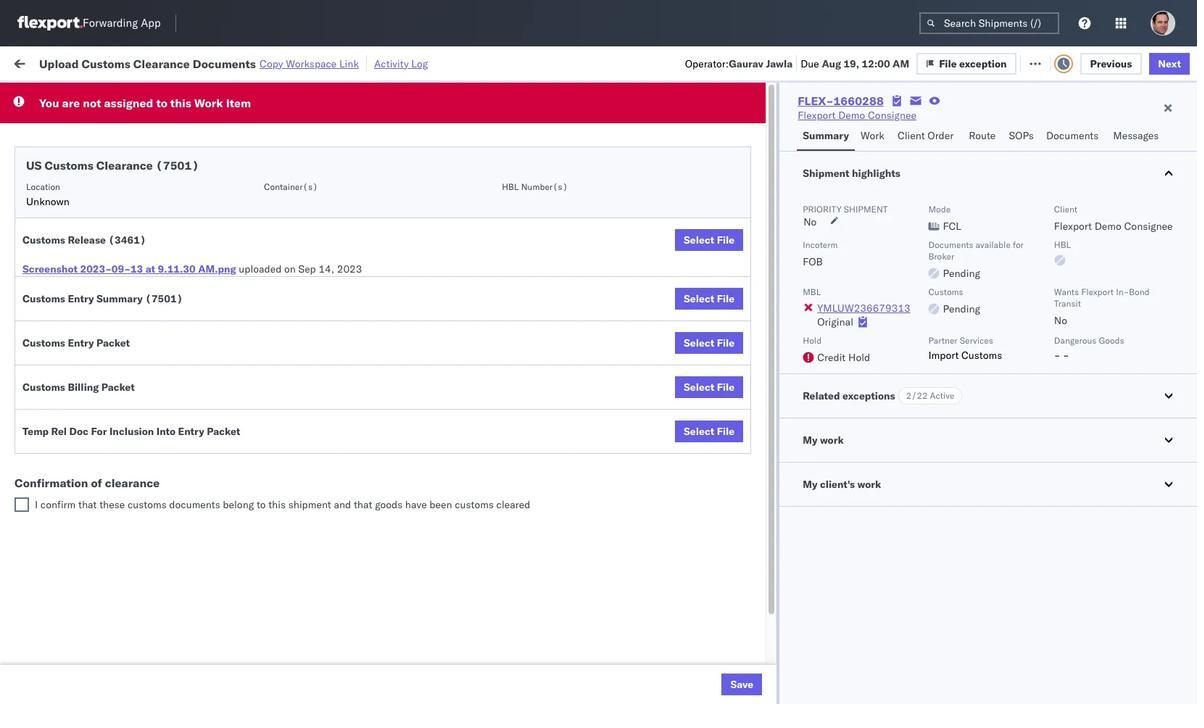 Task type: locate. For each thing, give the bounding box(es) containing it.
flexport left in-
[[1082, 287, 1114, 297]]

flex- down client's
[[801, 497, 832, 510]]

3 hlxu6269489, from the top
[[971, 209, 1045, 222]]

1 vertical spatial lhuu7894563,
[[894, 369, 969, 382]]

ceau7522281, up "partner"
[[894, 305, 968, 318]]

flex-1846748 up the priority shipment
[[801, 177, 876, 190]]

1 vertical spatial abcdefg78456546
[[988, 369, 1086, 382]]

2 horizontal spatial no
[[1055, 314, 1068, 327]]

my work inside my work button
[[803, 434, 844, 447]]

0 vertical spatial lhuu7894563, uetu5238478
[[894, 337, 1042, 350]]

3 1889466 from the top
[[832, 401, 876, 414]]

9 schedule from the top
[[33, 496, 76, 509]]

1 select file from the top
[[684, 234, 735, 247]]

dec for 24,
[[302, 433, 321, 446]]

from up clearance
[[113, 457, 134, 470]]

packet
[[97, 337, 130, 350], [101, 381, 135, 394], [207, 425, 240, 438]]

select file for customs release (3461)
[[684, 234, 735, 247]]

file
[[949, 56, 967, 69], [940, 57, 957, 70], [717, 234, 735, 247], [717, 292, 735, 305], [717, 337, 735, 350], [717, 381, 735, 394], [717, 425, 735, 438]]

Search Shipments (/) text field
[[920, 12, 1060, 34]]

0 horizontal spatial at
[[146, 263, 155, 276]]

7 ocean fcl from the top
[[444, 656, 495, 669]]

1 vertical spatial summary
[[97, 292, 143, 305]]

ceau7522281, down broker
[[894, 273, 968, 286]]

4, right sep
[[330, 273, 339, 286]]

from inside confirm pickup from los angeles, ca
[[107, 393, 128, 406]]

documents up customs entry packet
[[33, 312, 86, 325]]

pm for confirm pickup from los angeles, ca link
[[258, 401, 274, 414]]

3 select file button from the top
[[675, 332, 744, 354]]

1 horizontal spatial work
[[194, 96, 223, 110]]

5 account from the top
[[707, 656, 745, 669]]

los up inclusion
[[131, 393, 147, 406]]

work inside button
[[861, 129, 885, 142]]

resize handle column header
[[207, 112, 225, 704], [369, 112, 386, 704], [419, 112, 437, 704], [514, 112, 531, 704], [608, 112, 625, 704], [753, 112, 770, 704], [869, 112, 886, 704], [963, 112, 981, 704], [1145, 112, 1162, 704], [1161, 112, 1178, 704]]

flexport up summary button
[[798, 109, 836, 122]]

delivery for 6:00
[[73, 432, 110, 445]]

assigned
[[104, 96, 153, 110]]

2023
[[337, 263, 362, 276], [338, 497, 363, 510], [338, 656, 363, 669]]

1889466 for confirm pickup from los angeles, ca
[[832, 401, 876, 414]]

packet down 4:00
[[207, 425, 240, 438]]

import inside button
[[123, 56, 156, 69]]

0 vertical spatial gaurav
[[729, 57, 764, 70]]

pdt, for 2nd schedule pickup from los angeles, ca link
[[283, 209, 306, 222]]

0 vertical spatial 23,
[[323, 401, 338, 414]]

import up ready
[[123, 56, 156, 69]]

hlxu6269489, up the 'services'
[[971, 305, 1045, 318]]

active
[[930, 390, 955, 401]]

resize handle column header for flex id button
[[869, 112, 886, 704]]

1 ocean fcl from the top
[[444, 145, 495, 159]]

work inside button
[[159, 56, 184, 69]]

pst, left '30,'
[[277, 656, 299, 669]]

lhuu7894563, uetu5238478 up active
[[894, 337, 1042, 350]]

1 schedule pickup from los angeles, ca from the top
[[33, 169, 196, 197]]

3 ocean fcl from the top
[[444, 273, 495, 286]]

from for 2nd schedule pickup from los angeles, ca link from the bottom of the page
[[113, 329, 134, 342]]

3 schedule delivery appointment link from the top
[[33, 367, 178, 382]]

goods
[[1099, 335, 1125, 346]]

jan
[[301, 497, 317, 510], [301, 656, 317, 669]]

0 horizontal spatial client
[[538, 118, 562, 129]]

flex
[[778, 118, 794, 129]]

activity log
[[374, 57, 428, 70]]

credit hold
[[818, 351, 871, 364]]

11:59 pm pdt, nov 4, 2022 for 2nd schedule pickup from los angeles, ca link
[[234, 209, 367, 222]]

4 schedule pickup from los angeles, ca from the top
[[33, 329, 196, 357]]

save button
[[722, 674, 763, 696]]

5 karl from the top
[[757, 656, 776, 669]]

for
[[139, 90, 151, 100], [1013, 239, 1024, 250]]

pst, for 11:00
[[283, 305, 305, 318]]

mode inside button
[[444, 118, 466, 129]]

schedule left 2023-
[[33, 265, 76, 278]]

los for 2nd schedule pickup from los angeles, ca link
[[137, 201, 153, 214]]

messages button
[[1108, 123, 1167, 151]]

2 vertical spatial 2023
[[338, 656, 363, 669]]

test123456
[[988, 145, 1049, 159], [988, 241, 1049, 254]]

0 horizontal spatial import
[[123, 56, 156, 69]]

from for 2nd schedule pickup from los angeles, ca link
[[113, 201, 134, 214]]

entry down upload customs clearance documents
[[68, 337, 94, 350]]

5 ocean fcl from the top
[[444, 401, 495, 414]]

lhuu7894563, uetu5238478 for schedule pickup from los angeles, ca
[[894, 337, 1042, 350]]

route
[[969, 129, 996, 142]]

from left "rotterdam,"
[[113, 648, 134, 661]]

pickup for first schedule pickup from los angeles, ca link
[[79, 169, 110, 182]]

select file button for customs release (3461)
[[675, 229, 744, 251]]

angeles, for 2nd schedule pickup from los angeles, ca link from the bottom of the page
[[156, 329, 196, 342]]

3 select file from the top
[[684, 337, 735, 350]]

hbl for hbl number(s)
[[502, 181, 519, 192]]

appointment up 13
[[119, 240, 178, 254]]

schedule up unknown
[[33, 169, 76, 182]]

work button
[[855, 123, 892, 151]]

5 select from the top
[[684, 425, 715, 438]]

4 pdt, from the top
[[283, 273, 306, 286]]

pst, for 8:30
[[277, 497, 299, 510]]

no down transit
[[1055, 314, 1068, 327]]

1 horizontal spatial client
[[898, 129, 925, 142]]

1 vertical spatial demo
[[1095, 220, 1122, 233]]

los up (3461)
[[137, 201, 153, 214]]

schedule pickup from los angeles, ca for fifth schedule pickup from los angeles, ca link from the top
[[33, 457, 196, 484]]

from down upload customs clearance documents button
[[113, 329, 134, 342]]

0 horizontal spatial on
[[284, 263, 296, 276]]

los down upload customs clearance documents button
[[137, 329, 153, 342]]

11:59 pm pdt, nov 4, 2022 for 1st schedule delivery appointment link
[[234, 145, 367, 159]]

1846748 down shipment highlights
[[832, 209, 876, 222]]

los for first schedule pickup from los angeles, ca link
[[137, 169, 153, 182]]

flex-1889466 for confirm pickup from los angeles, ca
[[801, 401, 876, 414]]

no right snoozed
[[343, 90, 355, 100]]

upload inside upload customs clearance documents
[[33, 297, 66, 310]]

from up temp rel doc for inclusion into entry packet
[[107, 393, 128, 406]]

flex-1846748 up mbl
[[801, 273, 876, 286]]

pm for 1st schedule delivery appointment link
[[264, 145, 280, 159]]

no down "priority"
[[804, 215, 817, 229]]

customs inside partner services import customs
[[962, 349, 1003, 362]]

customs left billing
[[22, 381, 65, 394]]

confirmation of clearance
[[15, 476, 160, 490]]

ceau7522281, down client order
[[894, 145, 968, 158]]

summary down flexport demo consignee
[[803, 129, 849, 142]]

1 that from the left
[[78, 498, 97, 511]]

1 ceau7522281, hlxu6269489, hlxu8034992 from the top
[[894, 145, 1119, 158]]

sops
[[1009, 129, 1034, 142]]

workspace
[[286, 57, 337, 70]]

9.11.30
[[158, 263, 196, 276]]

8:30
[[234, 497, 256, 510]]

: down 187
[[337, 90, 340, 100]]

delivery inside confirm delivery link
[[73, 432, 110, 445]]

clearance inside upload customs clearance documents
[[112, 297, 159, 310]]

pickup inside schedule pickup from rotterdam, netherlands
[[79, 648, 110, 661]]

my work up filtered by:
[[15, 53, 79, 73]]

jan left '30,'
[[301, 656, 317, 669]]

appointment down clearance
[[119, 496, 178, 509]]

flex-
[[798, 94, 834, 108], [801, 145, 832, 159], [801, 177, 832, 190], [801, 209, 832, 222], [801, 241, 832, 254], [801, 273, 832, 286], [801, 305, 832, 318], [801, 337, 832, 350], [801, 369, 832, 382], [801, 401, 832, 414], [801, 433, 832, 446], [801, 465, 832, 478], [801, 497, 832, 510]]

ceau7522281, left available on the top right
[[894, 241, 968, 254]]

packet right billing
[[101, 381, 135, 394]]

messages
[[1114, 129, 1159, 142]]

flexport inside wants flexport in-bond transit no
[[1082, 287, 1114, 297]]

-
[[1055, 349, 1061, 362], [1064, 349, 1070, 362], [748, 497, 754, 510], [748, 528, 754, 542], [748, 592, 754, 605], [748, 624, 754, 637], [748, 656, 754, 669]]

from for fifth schedule pickup from los angeles, ca link from the top
[[113, 457, 134, 470]]

1 horizontal spatial to
[[257, 498, 266, 511]]

0 horizontal spatial no
[[343, 90, 355, 100]]

1 horizontal spatial no
[[804, 215, 817, 229]]

lhuu7894563, for confirm pickup from los angeles, ca
[[894, 400, 969, 414]]

5 integration from the top
[[633, 656, 683, 669]]

778
[[267, 56, 286, 69]]

4 11:59 pm pdt, nov 4, 2022 from the top
[[234, 273, 367, 286]]

ceau7522281, hlxu6269489, hlxu8034992 for the upload customs clearance documents link
[[894, 305, 1119, 318]]

operator:
[[685, 57, 729, 70]]

confirm inside button
[[33, 432, 70, 445]]

0 vertical spatial summary
[[803, 129, 849, 142]]

9 resize handle column header from the left
[[1145, 112, 1162, 704]]

workitem button
[[9, 115, 210, 130]]

no inside wants flexport in-bond transit no
[[1055, 314, 1068, 327]]

23, for 2022
[[323, 401, 338, 414]]

2 vertical spatial no
[[1055, 314, 1068, 327]]

work down flexport demo consignee
[[861, 129, 885, 142]]

transit
[[1055, 298, 1082, 309]]

los
[[137, 169, 153, 182], [137, 201, 153, 214], [137, 265, 153, 278], [137, 329, 153, 342], [131, 393, 147, 406], [137, 457, 153, 470]]

1 horizontal spatial import
[[929, 349, 959, 362]]

0 vertical spatial on
[[356, 56, 367, 69]]

hlxu6269489, down sops button
[[971, 177, 1045, 190]]

los for confirm pickup from los angeles, ca link
[[131, 393, 147, 406]]

0 vertical spatial uetu5238478
[[971, 337, 1042, 350]]

0 horizontal spatial mode
[[444, 118, 466, 129]]

1 flex-1846748 from the top
[[801, 145, 876, 159]]

1 vertical spatial shipment
[[288, 498, 331, 511]]

11:59 for 1st schedule delivery appointment link
[[234, 145, 262, 159]]

previous button
[[1081, 53, 1143, 74]]

(7501)
[[156, 158, 199, 173], [145, 292, 183, 305]]

forwarding app
[[83, 16, 161, 30]]

client name
[[538, 118, 587, 129]]

3 resize handle column header from the left
[[419, 112, 437, 704]]

ceau7522281, hlxu6269489, hlxu8034992 for 1st schedule delivery appointment link
[[894, 145, 1119, 158]]

pickup for 2nd schedule pickup from los angeles, ca link
[[79, 201, 110, 214]]

4, right container(s)
[[330, 177, 339, 190]]

1 pending from the top
[[943, 267, 981, 280]]

5 select file from the top
[[684, 425, 735, 438]]

0 horizontal spatial demo
[[839, 109, 866, 122]]

3 flex-1889466 from the top
[[801, 401, 876, 414]]

0 horizontal spatial consignee
[[633, 118, 674, 129]]

2 vertical spatial flexport
[[1082, 287, 1114, 297]]

6 schedule from the top
[[33, 329, 76, 342]]

file for customs release (3461)
[[717, 234, 735, 247]]

0 vertical spatial hbl
[[502, 181, 519, 192]]

1 vertical spatial my
[[803, 434, 818, 447]]

not
[[83, 96, 101, 110]]

flex-1846748 up shipment
[[801, 145, 876, 159]]

11:59 for 2nd schedule pickup from los angeles, ca link
[[234, 209, 262, 222]]

2023 right '30,'
[[338, 656, 363, 669]]

schedule delivery appointment up us customs clearance (7501)
[[33, 145, 178, 158]]

upload up by:
[[39, 56, 79, 71]]

2 select from the top
[[684, 292, 715, 305]]

customs down screenshot
[[22, 292, 65, 305]]

this
[[170, 96, 191, 110], [269, 498, 286, 511]]

187
[[334, 56, 353, 69]]

batch
[[1116, 56, 1144, 69]]

1 horizontal spatial hold
[[849, 351, 871, 364]]

ca down unknown
[[33, 216, 47, 229]]

23, up 24,
[[323, 401, 338, 414]]

hlxu6269489, down available on the top right
[[971, 273, 1045, 286]]

ca
[[33, 184, 47, 197], [33, 216, 47, 229], [33, 280, 47, 293], [33, 343, 47, 357], [33, 407, 47, 420], [33, 471, 47, 484]]

my left client's
[[803, 478, 818, 491]]

jan for 30,
[[301, 656, 317, 669]]

select file for temp rel doc for inclusion into entry packet
[[684, 425, 735, 438]]

0 horizontal spatial for
[[139, 90, 151, 100]]

am right the 6:00
[[258, 433, 275, 446]]

schedule delivery appointment up confirm pickup from los angeles, ca
[[33, 368, 178, 381]]

netherlands
[[33, 663, 90, 676]]

flex-1846748 down mbl
[[801, 305, 876, 318]]

entry right into
[[178, 425, 204, 438]]

batch action
[[1116, 56, 1179, 69]]

schedule pickup from los angeles, ca link
[[33, 169, 206, 198], [33, 201, 206, 230], [33, 264, 206, 293], [33, 328, 206, 357], [33, 456, 206, 485]]

4 ca from the top
[[33, 343, 47, 357]]

4 account from the top
[[707, 624, 745, 637]]

2 vertical spatial clearance
[[112, 297, 159, 310]]

0 vertical spatial to
[[156, 96, 168, 110]]

2 ca from the top
[[33, 216, 47, 229]]

2 ceau7522281, from the top
[[894, 177, 968, 190]]

select
[[684, 234, 715, 247], [684, 292, 715, 305], [684, 337, 715, 350], [684, 381, 715, 394], [684, 425, 715, 438]]

cleared
[[497, 498, 531, 511]]

activity log button
[[374, 55, 428, 72]]

8 schedule from the top
[[33, 457, 76, 470]]

1 vertical spatial hbl
[[1055, 239, 1072, 250]]

from right 2023-
[[113, 265, 134, 278]]

1889466 for confirm delivery
[[832, 433, 876, 446]]

3 integration test account - karl lagerfeld from the top
[[633, 592, 821, 605]]

0 vertical spatial lhuu7894563,
[[894, 337, 969, 350]]

2023 for 5:30 pm pst, jan 30, 2023
[[338, 656, 363, 669]]

angeles, for fifth schedule pickup from los angeles, ca link from the top
[[156, 457, 196, 470]]

pickup for 2nd schedule pickup from los angeles, ca link from the bottom of the page
[[79, 329, 110, 342]]

dangerous
[[1055, 335, 1097, 346]]

7 resize handle column header from the left
[[869, 112, 886, 704]]

0 vertical spatial (7501)
[[156, 158, 199, 173]]

packet down upload customs clearance documents button
[[97, 337, 130, 350]]

uetu5238478 up my work button
[[971, 400, 1042, 414]]

pm for the upload customs clearance documents link
[[264, 305, 280, 318]]

action
[[1147, 56, 1179, 69]]

ymluw236679313 button
[[818, 302, 911, 315]]

6 ceau7522281, from the top
[[894, 305, 968, 318]]

ceau7522281, up broker
[[894, 209, 968, 222]]

5 schedule pickup from los angeles, ca from the top
[[33, 457, 196, 484]]

4, up 14,
[[330, 209, 339, 222]]

us customs clearance (7501)
[[26, 158, 199, 173]]

3 ceau7522281, from the top
[[894, 209, 968, 222]]

highlights
[[852, 167, 901, 180]]

1 : from the left
[[105, 90, 108, 100]]

0 horizontal spatial :
[[105, 90, 108, 100]]

1889466
[[832, 337, 876, 350], [832, 369, 876, 382], [832, 401, 876, 414], [832, 433, 876, 446]]

1 11:59 pm pdt, nov 4, 2022 from the top
[[234, 145, 367, 159]]

customs inside upload customs clearance documents
[[69, 297, 110, 310]]

documents inside upload customs clearance documents
[[33, 312, 86, 325]]

0 horizontal spatial work
[[159, 56, 184, 69]]

2 vertical spatial gaurav
[[1169, 177, 1198, 190]]

(7501) down 9.11.30
[[145, 292, 183, 305]]

select for customs release (3461)
[[684, 234, 715, 247]]

aug
[[822, 57, 841, 70]]

flex id button
[[770, 115, 872, 130]]

11:59 for 3rd schedule pickup from los angeles, ca link
[[234, 273, 262, 286]]

1846748 up the priority shipment
[[832, 177, 876, 190]]

that
[[78, 498, 97, 511], [354, 498, 373, 511]]

5 integration test account - karl lagerfeld from the top
[[633, 656, 821, 669]]

ca for first schedule pickup from los angeles, ca link
[[33, 184, 47, 197]]

container numbers button
[[886, 110, 966, 136]]

2 vertical spatial my
[[803, 478, 818, 491]]

been
[[430, 498, 452, 511]]

2023 right 14,
[[337, 263, 362, 276]]

los for 2nd schedule pickup from los angeles, ca link from the bottom of the page
[[137, 329, 153, 342]]

confirm inside confirm pickup from los angeles, ca
[[33, 393, 70, 406]]

deadline
[[234, 118, 269, 129]]

None checkbox
[[15, 498, 29, 512]]

documents up in
[[193, 56, 256, 71]]

demo down "1660288"
[[839, 109, 866, 122]]

my up the filtered at left
[[15, 53, 38, 73]]

0 vertical spatial jan
[[301, 497, 317, 510]]

work down 1893174
[[858, 478, 882, 491]]

4 select file button from the top
[[675, 377, 744, 398]]

uetu5238478 for schedule pickup from los angeles, ca
[[971, 337, 1042, 350]]

1 vertical spatial 2023
[[338, 497, 363, 510]]

you
[[39, 96, 59, 110]]

1 schedule pickup from los angeles, ca link from the top
[[33, 169, 206, 198]]

1 vertical spatial entry
[[68, 337, 94, 350]]

1 horizontal spatial on
[[356, 56, 367, 69]]

0 vertical spatial test123456
[[988, 145, 1049, 159]]

2 resize handle column header from the left
[[369, 112, 386, 704]]

shipment
[[844, 204, 888, 215], [288, 498, 331, 511]]

customs down 2023-
[[69, 297, 110, 310]]

clearance up work, at the left top of page
[[133, 56, 190, 71]]

ceau7522281, hlxu6269489, hlxu8034992 for 3rd schedule pickup from los angeles, ca link
[[894, 273, 1119, 286]]

pdt,
[[283, 145, 306, 159], [283, 177, 306, 190], [283, 209, 306, 222], [283, 273, 306, 286]]

1 vertical spatial test123456
[[988, 241, 1049, 254]]

container
[[894, 112, 933, 123]]

angeles, for 2nd schedule pickup from los angeles, ca link
[[156, 201, 196, 214]]

0 vertical spatial abcdefg78456546
[[988, 337, 1086, 350]]

available
[[976, 239, 1011, 250]]

1 abcdefg78456546 from the top
[[988, 337, 1086, 350]]

1 horizontal spatial hbl
[[1055, 239, 1072, 250]]

forwarding
[[83, 16, 138, 30]]

pickup for 3rd schedule pickup from los angeles, ca link
[[79, 265, 110, 278]]

3 schedule pickup from los angeles, ca from the top
[[33, 265, 196, 293]]

from inside schedule pickup from rotterdam, netherlands
[[113, 648, 134, 661]]

schedule pickup from los angeles, ca for 3rd schedule pickup from los angeles, ca link
[[33, 265, 196, 293]]

0 horizontal spatial customs
[[128, 498, 167, 511]]

los for 3rd schedule pickup from los angeles, ca link
[[137, 265, 153, 278]]

client inside client flexport demo consignee incoterm fob
[[1055, 204, 1078, 215]]

jaehyu
[[1169, 497, 1198, 510]]

2 horizontal spatial work
[[861, 129, 885, 142]]

0 horizontal spatial hold
[[803, 335, 822, 346]]

flexport demo consignee link
[[798, 108, 917, 123]]

consignee button
[[625, 115, 756, 130]]

5 ca from the top
[[33, 407, 47, 420]]

pickup for fifth schedule pickup from los angeles, ca link from the top
[[79, 457, 110, 470]]

1 vertical spatial for
[[1013, 239, 1024, 250]]

0 vertical spatial demo
[[839, 109, 866, 122]]

schedule delivery appointment up 2023-
[[33, 240, 178, 254]]

pm for 4th schedule delivery appointment link from the top of the page
[[258, 497, 274, 510]]

0 horizontal spatial am
[[258, 433, 275, 446]]

1 vertical spatial to
[[257, 498, 266, 511]]

1 vertical spatial dec
[[302, 433, 321, 446]]

schedule down confirmation at the bottom of the page
[[33, 496, 76, 509]]

0 horizontal spatial hbl
[[502, 181, 519, 192]]

0 horizontal spatial summary
[[97, 292, 143, 305]]

0 vertical spatial work
[[159, 56, 184, 69]]

3 ca from the top
[[33, 280, 47, 293]]

4 hlxu6269489, from the top
[[971, 241, 1045, 254]]

1 horizontal spatial :
[[337, 90, 340, 100]]

resize handle column header for deadline "button"
[[369, 112, 386, 704]]

demo up in-
[[1095, 220, 1122, 233]]

customs right the been
[[455, 498, 494, 511]]

pending down broker
[[943, 267, 981, 280]]

3 pdt, from the top
[[283, 209, 306, 222]]

for left work, at the left top of page
[[139, 90, 151, 100]]

my work button
[[780, 419, 1198, 462]]

1846748 up credit hold
[[832, 305, 876, 318]]

shipment down highlights
[[844, 204, 888, 215]]

maeu9736123
[[988, 465, 1061, 478]]

5 schedule from the top
[[33, 265, 76, 278]]

1 lhuu7894563, uetu5238478 from the top
[[894, 337, 1042, 350]]

1 vertical spatial no
[[804, 215, 817, 229]]

0 vertical spatial work
[[42, 53, 79, 73]]

schedule delivery appointment down the 'of'
[[33, 496, 178, 509]]

1 horizontal spatial shipment
[[844, 204, 888, 215]]

confirm delivery button
[[33, 431, 110, 447]]

1 horizontal spatial that
[[354, 498, 373, 511]]

5 ceau7522281, from the top
[[894, 273, 968, 286]]

resize handle column header for mode button
[[514, 112, 531, 704]]

pm for 3rd schedule pickup from los angeles, ca link
[[264, 273, 280, 286]]

2 pending from the top
[[943, 303, 981, 316]]

1 vertical spatial flexport
[[1055, 220, 1093, 233]]

0 vertical spatial clearance
[[133, 56, 190, 71]]

confirm for confirm pickup from los angeles, ca
[[33, 393, 70, 406]]

4 11:59 from the top
[[234, 273, 262, 286]]

pst, for 6:00
[[277, 433, 299, 446]]

5 ceau7522281, hlxu6269489, hlxu8034992 from the top
[[894, 273, 1119, 286]]

6 hlxu6269489, from the top
[[971, 305, 1045, 318]]

flexport for no
[[1082, 287, 1114, 297]]

schedule up us
[[33, 145, 76, 158]]

4 flex-1846748 from the top
[[801, 241, 876, 254]]

4 schedule delivery appointment button from the top
[[33, 495, 178, 511]]

import
[[123, 56, 156, 69], [929, 349, 959, 362]]

pm for 2nd schedule pickup from los angeles, ca link
[[264, 209, 280, 222]]

2 ocean fcl from the top
[[444, 209, 495, 222]]

ca down us
[[33, 184, 47, 197]]

appointment up us customs clearance (7501)
[[119, 145, 178, 158]]

1 confirm from the top
[[33, 393, 70, 406]]

ca inside confirm pickup from los angeles, ca
[[33, 407, 47, 420]]

on
[[356, 56, 367, 69], [284, 263, 296, 276]]

schedule down customs entry packet
[[33, 368, 76, 381]]

ca up temp
[[33, 407, 47, 420]]

1 horizontal spatial for
[[1013, 239, 1024, 250]]

14,
[[319, 263, 334, 276]]

5 resize handle column header from the left
[[608, 112, 625, 704]]

4 flex-1889466 from the top
[[801, 433, 876, 446]]

lagerfeld
[[778, 497, 821, 510], [778, 528, 821, 542], [778, 592, 821, 605], [778, 624, 821, 637], [778, 656, 821, 669]]

flexport inside client flexport demo consignee incoterm fob
[[1055, 220, 1093, 233]]

0 horizontal spatial shipment
[[288, 498, 331, 511]]

1 vertical spatial uetu5238478
[[971, 369, 1042, 382]]

hlxu6269489, right broker
[[971, 241, 1045, 254]]

1 ca from the top
[[33, 184, 47, 197]]

demo inside client flexport demo consignee incoterm fob
[[1095, 220, 1122, 233]]

flexport
[[798, 109, 836, 122], [1055, 220, 1093, 233], [1082, 287, 1114, 297]]

hlxu6269489, up available on the top right
[[971, 209, 1045, 222]]

schedule pickup from los angeles, ca button
[[33, 169, 206, 199], [33, 201, 206, 231], [33, 264, 206, 295], [33, 328, 206, 359], [33, 456, 206, 486]]

1 vertical spatial upload
[[33, 297, 66, 310]]

uetu5238478 for confirm pickup from los angeles, ca
[[971, 400, 1042, 414]]

1846748
[[832, 145, 876, 159], [832, 177, 876, 190], [832, 209, 876, 222], [832, 241, 876, 254], [832, 273, 876, 286], [832, 305, 876, 318]]

customs
[[82, 56, 130, 71], [45, 158, 94, 173], [22, 234, 65, 247], [929, 287, 964, 297], [22, 292, 65, 305], [69, 297, 110, 310], [22, 337, 65, 350], [962, 349, 1003, 362], [22, 381, 65, 394]]

select for customs billing packet
[[684, 381, 715, 394]]

1 vertical spatial hold
[[849, 351, 871, 364]]

2 select file from the top
[[684, 292, 735, 305]]

select for customs entry summary (7501)
[[684, 292, 715, 305]]

documents up broker
[[929, 239, 974, 250]]

pst, left 8,
[[283, 305, 305, 318]]

1 vertical spatial jan
[[301, 656, 317, 669]]

1 vertical spatial my work
[[803, 434, 844, 447]]

1 horizontal spatial demo
[[1095, 220, 1122, 233]]

gaurav
[[729, 57, 764, 70], [1169, 145, 1198, 159], [1169, 177, 1198, 190]]

packet for customs entry packet
[[97, 337, 130, 350]]

1 vertical spatial 23,
[[320, 497, 336, 510]]

ocean
[[444, 145, 474, 159], [570, 145, 599, 159], [664, 145, 694, 159], [570, 177, 599, 190], [444, 209, 474, 222], [570, 209, 599, 222], [664, 209, 694, 222], [664, 241, 694, 254], [444, 273, 474, 286], [570, 273, 599, 286], [664, 273, 694, 286], [444, 305, 474, 318], [570, 305, 599, 318], [664, 305, 694, 318], [664, 337, 694, 350], [664, 369, 694, 382], [444, 401, 474, 414], [570, 401, 599, 414], [664, 401, 694, 414], [664, 433, 694, 446], [444, 497, 474, 510], [444, 656, 474, 669]]

pending for customs
[[943, 303, 981, 316]]

mode right snooze
[[444, 118, 466, 129]]

0 vertical spatial at
[[289, 56, 298, 69]]

lhuu7894563, uetu5238478 up my work button
[[894, 400, 1042, 414]]

temp rel doc for inclusion into entry packet
[[22, 425, 240, 438]]

3 schedule delivery appointment button from the top
[[33, 367, 178, 383]]

1 lhuu7894563, from the top
[[894, 337, 969, 350]]

1846748 up ymluw236679313 button
[[832, 273, 876, 286]]

dec up 6:00 am pst, dec 24, 2022
[[301, 401, 320, 414]]

1 vertical spatial import
[[929, 349, 959, 362]]

select file button for customs entry summary (7501)
[[675, 288, 744, 310]]

1 vertical spatial mode
[[929, 204, 951, 215]]

flex-1846748
[[801, 145, 876, 159], [801, 177, 876, 190], [801, 209, 876, 222], [801, 241, 876, 254], [801, 273, 876, 286], [801, 305, 876, 318]]

client
[[538, 118, 562, 129], [898, 129, 925, 142], [1055, 204, 1078, 215]]

2 horizontal spatial consignee
[[1125, 220, 1173, 233]]

hlxu8034992
[[1048, 145, 1119, 158], [1048, 177, 1119, 190], [1048, 209, 1119, 222], [1048, 241, 1119, 254], [1048, 273, 1119, 286], [1048, 305, 1119, 318]]

2 flex-1846748 from the top
[[801, 177, 876, 190]]

2023 left goods on the bottom left of page
[[338, 497, 363, 510]]

0 vertical spatial am
[[893, 57, 910, 70]]

clearance for upload customs clearance documents copy workspace link
[[133, 56, 190, 71]]

upload down screenshot
[[33, 297, 66, 310]]

pst, for 5:30
[[277, 656, 299, 669]]

schedule up confirmation at the bottom of the page
[[33, 457, 76, 470]]

2 1889466 from the top
[[832, 369, 876, 382]]

flex- up mbl
[[801, 273, 832, 286]]

2 integration test account - karl lagerfeld from the top
[[633, 528, 821, 542]]

lhuu7894563, for schedule pickup from los angeles, ca
[[894, 337, 969, 350]]

pickup inside confirm pickup from los angeles, ca
[[73, 393, 104, 406]]

3 flex-1846748 from the top
[[801, 209, 876, 222]]

risk
[[301, 56, 318, 69]]

los inside confirm pickup from los angeles, ca
[[131, 393, 147, 406]]

copy
[[260, 57, 283, 70]]

3 lhuu7894563, uetu5238478 from the top
[[894, 400, 1042, 414]]

1 vertical spatial confirm
[[33, 432, 70, 445]]

0 vertical spatial this
[[170, 96, 191, 110]]

angeles, inside confirm pickup from los angeles, ca
[[150, 393, 190, 406]]

flex- up flex id button
[[798, 94, 834, 108]]

select file for customs entry summary (7501)
[[684, 292, 735, 305]]

flex-1893174 button
[[778, 461, 879, 481], [778, 461, 879, 481]]

jan for 23,
[[301, 497, 317, 510]]

are
[[62, 96, 80, 110]]

due
[[801, 57, 820, 70]]

2 select file button from the top
[[675, 288, 744, 310]]

flexport demo consignee
[[798, 109, 917, 122]]

client for client name
[[538, 118, 562, 129]]

client's
[[820, 478, 855, 491]]



Task type: vqa. For each thing, say whether or not it's contained in the screenshot.
4 for Origin agent
no



Task type: describe. For each thing, give the bounding box(es) containing it.
pm for schedule pickup from rotterdam, netherlands link
[[258, 656, 274, 669]]

belong
[[223, 498, 254, 511]]

2 schedule from the top
[[33, 169, 76, 182]]

customs billing packet
[[22, 381, 135, 394]]

6 ocean fcl from the top
[[444, 497, 495, 510]]

2 hlxu6269489, from the top
[[971, 177, 1045, 190]]

file for temp rel doc for inclusion into entry packet
[[717, 425, 735, 438]]

shipment highlights
[[803, 167, 901, 180]]

4 karl from the top
[[757, 624, 776, 637]]

1 schedule from the top
[[33, 145, 76, 158]]

4 integration test account - karl lagerfeld from the top
[[633, 624, 821, 637]]

5 schedule pickup from los angeles, ca button from the top
[[33, 456, 206, 486]]

4 integration from the top
[[633, 624, 683, 637]]

broker
[[929, 251, 955, 262]]

flex- down credit
[[801, 401, 832, 414]]

5 lagerfeld from the top
[[778, 656, 821, 669]]

5 hlxu8034992 from the top
[[1048, 273, 1119, 286]]

11:00
[[234, 305, 262, 318]]

am.png
[[198, 263, 236, 276]]

batch action button
[[1093, 52, 1188, 74]]

location
[[26, 181, 60, 192]]

3 1846748 from the top
[[832, 209, 876, 222]]

6 flex-1846748 from the top
[[801, 305, 876, 318]]

ymluw236679313
[[818, 302, 911, 315]]

1 integration from the top
[[633, 497, 683, 510]]

in
[[217, 90, 225, 100]]

2 account from the top
[[707, 528, 745, 542]]

confirm delivery
[[33, 432, 110, 445]]

consignee inside button
[[633, 118, 674, 129]]

2 4, from the top
[[330, 177, 339, 190]]

services
[[960, 335, 994, 346]]

lhuu7894563, uetu5238478 for confirm pickup from los angeles, ca
[[894, 400, 1042, 414]]

1 karl from the top
[[757, 497, 776, 510]]

3 schedule delivery appointment from the top
[[33, 368, 178, 381]]

numbers
[[894, 124, 930, 135]]

5 schedule pickup from los angeles, ca link from the top
[[33, 456, 206, 485]]

2 vertical spatial work
[[858, 478, 882, 491]]

3 integration from the top
[[633, 592, 683, 605]]

for inside documents available for broker
[[1013, 239, 1024, 250]]

schedule inside schedule pickup from rotterdam, netherlands
[[33, 648, 76, 661]]

upload for upload customs clearance documents
[[33, 297, 66, 310]]

from for confirm pickup from los angeles, ca link
[[107, 393, 128, 406]]

2 ceau7522281, hlxu6269489, hlxu8034992 from the top
[[894, 177, 1119, 190]]

11:59 pm pdt, nov 4, 2022 for 3rd schedule pickup from los angeles, ca link
[[234, 273, 367, 286]]

pst, for 4:00
[[277, 401, 299, 414]]

2 schedule delivery appointment link from the top
[[33, 240, 178, 254]]

next
[[1159, 57, 1182, 70]]

uploaded
[[239, 263, 282, 276]]

2 lagerfeld from the top
[[778, 528, 821, 542]]

10 resize handle column header from the left
[[1161, 112, 1178, 704]]

0 vertical spatial hold
[[803, 335, 822, 346]]

msdu7304509
[[894, 464, 968, 477]]

select for temp rel doc for inclusion into entry packet
[[684, 425, 715, 438]]

778 at risk
[[267, 56, 318, 69]]

1 vertical spatial gaurav
[[1169, 145, 1198, 159]]

5 hlxu6269489, from the top
[[971, 273, 1045, 286]]

flex-1893174
[[801, 465, 876, 478]]

app
[[141, 16, 161, 30]]

delivery for 8:30
[[79, 496, 116, 509]]

6:00 am pst, dec 24, 2022
[[234, 433, 367, 446]]

forwarding app link
[[17, 16, 161, 30]]

7 schedule from the top
[[33, 368, 76, 381]]

2 integration from the top
[[633, 528, 683, 542]]

flex id
[[778, 118, 805, 129]]

schedule pickup from rotterdam, netherlands button
[[33, 647, 206, 678]]

pickup for schedule pickup from rotterdam, netherlands link
[[79, 648, 110, 661]]

i confirm that these customs documents belong to this shipment and that goods have been customs cleared
[[35, 498, 531, 511]]

3 schedule from the top
[[33, 201, 76, 214]]

in-
[[1117, 287, 1130, 297]]

angeles, for 3rd schedule pickup from los angeles, ca link
[[156, 265, 196, 278]]

priority shipment
[[803, 204, 888, 215]]

1 horizontal spatial work
[[820, 434, 844, 447]]

0 horizontal spatial work
[[42, 53, 79, 73]]

5 1846748 from the top
[[832, 273, 876, 286]]

1 vertical spatial on
[[284, 263, 296, 276]]

1 horizontal spatial this
[[269, 498, 286, 511]]

2 schedule delivery appointment button from the top
[[33, 240, 178, 256]]

select file button for temp rel doc for inclusion into entry packet
[[675, 421, 744, 443]]

pickup for confirm pickup from los angeles, ca link
[[73, 393, 104, 406]]

select file button for customs entry packet
[[675, 332, 744, 354]]

actions
[[1143, 118, 1173, 129]]

mbl
[[803, 287, 821, 297]]

bond
[[1130, 287, 1150, 297]]

upload for upload customs clearance documents copy workspace link
[[39, 56, 79, 71]]

1 vertical spatial am
[[258, 433, 275, 446]]

6:00
[[234, 433, 256, 446]]

number(s)
[[521, 181, 568, 192]]

8:30 pm pst, jan 23, 2023
[[234, 497, 363, 510]]

flex- up related
[[801, 369, 832, 382]]

0 vertical spatial flexport
[[798, 109, 836, 122]]

3 karl from the top
[[757, 592, 776, 605]]

sops button
[[1004, 123, 1041, 151]]

1 schedule delivery appointment button from the top
[[33, 144, 178, 160]]

2 11:59 from the top
[[234, 177, 262, 190]]

documents available for broker
[[929, 239, 1024, 262]]

summary inside button
[[803, 129, 849, 142]]

select file for customs entry packet
[[684, 337, 735, 350]]

19,
[[844, 57, 860, 70]]

resize handle column header for container numbers 'button'
[[963, 112, 981, 704]]

1 horizontal spatial at
[[289, 56, 298, 69]]

container(s)
[[264, 181, 318, 192]]

1 4, from the top
[[330, 145, 339, 159]]

exceptions
[[843, 390, 896, 403]]

: for status
[[105, 90, 108, 100]]

los for fifth schedule pickup from los angeles, ca link from the top
[[137, 457, 153, 470]]

ca for 2nd schedule pickup from los angeles, ca link
[[33, 216, 47, 229]]

Search Work text field
[[709, 52, 867, 74]]

1660288
[[834, 94, 884, 108]]

confirm pickup from los angeles, ca button
[[33, 392, 206, 423]]

summary button
[[797, 123, 855, 151]]

flex-1660288
[[798, 94, 884, 108]]

have
[[405, 498, 427, 511]]

doc
[[69, 425, 89, 438]]

packet for customs billing packet
[[101, 381, 135, 394]]

documents inside documents available for broker
[[929, 239, 974, 250]]

flex- up flex-1893174
[[801, 433, 832, 446]]

2 schedule delivery appointment from the top
[[33, 240, 178, 254]]

select file for customs billing packet
[[684, 381, 735, 394]]

track
[[370, 56, 393, 69]]

dangerous goods - -
[[1055, 335, 1125, 362]]

into
[[156, 425, 176, 438]]

3 lagerfeld from the top
[[778, 592, 821, 605]]

2 lhuu7894563, from the top
[[894, 369, 969, 382]]

1 ceau7522281, from the top
[[894, 145, 968, 158]]

3 hlxu8034992 from the top
[[1048, 209, 1119, 222]]

schedule pickup from los angeles, ca for first schedule pickup from los angeles, ca link
[[33, 169, 196, 197]]

screenshot 2023-09-13 at 9.11.30 am.png link
[[22, 262, 236, 276]]

2 schedule pickup from los angeles, ca link from the top
[[33, 201, 206, 230]]

from for first schedule pickup from los angeles, ca link
[[113, 169, 134, 182]]

name
[[564, 118, 587, 129]]

entry for packet
[[68, 337, 94, 350]]

6 1846748 from the top
[[832, 305, 876, 318]]

2 hlxu8034992 from the top
[[1048, 177, 1119, 190]]

link
[[339, 57, 359, 70]]

flex-1889466 for confirm delivery
[[801, 433, 876, 446]]

flex- up credit
[[801, 337, 832, 350]]

log
[[412, 57, 428, 70]]

of
[[91, 476, 102, 490]]

3 schedule pickup from los angeles, ca button from the top
[[33, 264, 206, 295]]

resize handle column header for consignee button
[[753, 112, 770, 704]]

2 karl from the top
[[757, 528, 776, 542]]

0 vertical spatial for
[[139, 90, 151, 100]]

ready
[[111, 90, 137, 100]]

4 schedule delivery appointment from the top
[[33, 496, 178, 509]]

work,
[[153, 90, 176, 100]]

hbl for hbl
[[1055, 239, 1072, 250]]

next button
[[1150, 53, 1190, 74]]

import inside partner services import customs
[[929, 349, 959, 362]]

1 customs from the left
[[128, 498, 167, 511]]

hbl number(s)
[[502, 181, 568, 192]]

0 vertical spatial 2023
[[337, 263, 362, 276]]

1 horizontal spatial am
[[893, 57, 910, 70]]

4 hlxu8034992 from the top
[[1048, 241, 1119, 254]]

customs up 'customs billing packet'
[[22, 337, 65, 350]]

confirm for confirm delivery
[[33, 432, 70, 445]]

filtered
[[15, 89, 50, 102]]

clearance
[[105, 476, 160, 490]]

gvcu5265864
[[894, 496, 965, 509]]

omkar
[[1169, 401, 1198, 414]]

pending for documents available for broker
[[943, 267, 981, 280]]

pdt, for 3rd schedule pickup from los angeles, ca link
[[283, 273, 306, 286]]

flex- up fob
[[801, 241, 832, 254]]

3 appointment from the top
[[119, 368, 178, 381]]

ca for 3rd schedule pickup from los angeles, ca link
[[33, 280, 47, 293]]

4 ceau7522281, from the top
[[894, 241, 968, 254]]

flexport. image
[[17, 16, 83, 30]]

2 that from the left
[[354, 498, 373, 511]]

schedule pickup from rotterdam, netherlands link
[[33, 647, 206, 676]]

customs up screenshot
[[22, 234, 65, 247]]

customs up status at left top
[[82, 56, 130, 71]]

client for client order
[[898, 129, 925, 142]]

4 ocean fcl from the top
[[444, 305, 495, 318]]

original
[[818, 316, 854, 329]]

13
[[130, 263, 143, 276]]

schedule pickup from los angeles, ca for 2nd schedule pickup from los angeles, ca link from the bottom of the page
[[33, 329, 196, 357]]

client order
[[898, 129, 954, 142]]

6 hlxu8034992 from the top
[[1048, 305, 1119, 318]]

2 flex-1889466 from the top
[[801, 369, 876, 382]]

2 pdt, from the top
[[283, 177, 306, 190]]

confirm pickup from los angeles, ca
[[33, 393, 190, 420]]

2 vertical spatial packet
[[207, 425, 240, 438]]

documents right sops button
[[1047, 129, 1099, 142]]

inclusion
[[109, 425, 154, 438]]

shipment highlights button
[[780, 152, 1198, 195]]

file for customs billing packet
[[717, 381, 735, 394]]

2 11:59 pm pdt, nov 4, 2022 from the top
[[234, 177, 367, 190]]

file for customs entry packet
[[717, 337, 735, 350]]

0 vertical spatial my
[[15, 53, 38, 73]]

order
[[928, 129, 954, 142]]

schedule pickup from los angeles, ca for 2nd schedule pickup from los angeles, ca link
[[33, 201, 196, 229]]

schedule pickup from rotterdam, netherlands
[[33, 648, 188, 676]]

customs down broker
[[929, 287, 964, 297]]

copy workspace link button
[[260, 57, 359, 70]]

1889466 for schedule pickup from los angeles, ca
[[832, 337, 876, 350]]

0 horizontal spatial my work
[[15, 53, 79, 73]]

delivery for 11:59
[[79, 145, 116, 158]]

2023 for 8:30 pm pst, jan 23, 2023
[[338, 497, 363, 510]]

my for my client's work button
[[803, 478, 818, 491]]

1 1846748 from the top
[[832, 145, 876, 159]]

2/22
[[907, 390, 928, 401]]

ca for 2nd schedule pickup from los angeles, ca link from the bottom of the page
[[33, 343, 47, 357]]

2130387
[[832, 497, 876, 510]]

1 horizontal spatial consignee
[[868, 109, 917, 122]]

flex- up "priority"
[[801, 177, 832, 190]]

confirmation
[[15, 476, 88, 490]]

1 hlxu6269489, from the top
[[971, 145, 1045, 158]]

23, for 2023
[[320, 497, 336, 510]]

3 4, from the top
[[330, 209, 339, 222]]

flex- up client's
[[801, 465, 832, 478]]

ca for confirm pickup from los angeles, ca link
[[33, 407, 47, 420]]

4 appointment from the top
[[119, 496, 178, 509]]

2 abcdefg78456546 from the top
[[988, 369, 1086, 382]]

4 schedule pickup from los angeles, ca button from the top
[[33, 328, 206, 359]]

2 vertical spatial entry
[[178, 425, 204, 438]]

1 integration test account - karl lagerfeld from the top
[[633, 497, 821, 510]]

(7501) for customs entry summary (7501)
[[145, 292, 183, 305]]

resize handle column header for client name button
[[608, 112, 625, 704]]

client name button
[[531, 115, 611, 130]]

1 account from the top
[[707, 497, 745, 510]]

1 schedule pickup from los angeles, ca button from the top
[[33, 169, 206, 199]]

ca for fifth schedule pickup from los angeles, ca link from the top
[[33, 471, 47, 484]]

2 lhuu7894563, uetu5238478 from the top
[[894, 369, 1042, 382]]

2 customs from the left
[[455, 498, 494, 511]]

4 4, from the top
[[330, 273, 339, 286]]

5:30 pm pst, jan 30, 2023
[[234, 656, 363, 669]]

1 horizontal spatial mode
[[929, 204, 951, 215]]

flex-1660288 link
[[798, 94, 884, 108]]

consignee inside client flexport demo consignee incoterm fob
[[1125, 220, 1173, 233]]

1 vertical spatial work
[[194, 96, 223, 110]]

customs up location
[[45, 158, 94, 173]]

previous
[[1091, 57, 1133, 70]]

flexport for fob
[[1055, 220, 1093, 233]]

priority
[[803, 204, 842, 215]]

2023-
[[80, 263, 112, 276]]

2 1846748 from the top
[[832, 177, 876, 190]]

2 schedule pickup from los angeles, ca button from the top
[[33, 201, 206, 231]]

flex- up shipment
[[801, 145, 832, 159]]

flex- down mbl
[[801, 305, 832, 318]]

09-
[[112, 263, 131, 276]]

(7501) for us customs clearance (7501)
[[156, 158, 199, 173]]

4 schedule pickup from los angeles, ca link from the top
[[33, 328, 206, 357]]

pdt, for 1st schedule delivery appointment link
[[283, 145, 306, 159]]

flex-1889466 for schedule pickup from los angeles, ca
[[801, 337, 876, 350]]

0 horizontal spatial to
[[156, 96, 168, 110]]

select for customs entry packet
[[684, 337, 715, 350]]

: for snoozed
[[337, 90, 340, 100]]

dec for 23,
[[301, 401, 320, 414]]

client order button
[[892, 123, 964, 151]]

1 test123456 from the top
[[988, 145, 1049, 159]]

0 vertical spatial no
[[343, 90, 355, 100]]

wants flexport in-bond transit no
[[1055, 287, 1150, 327]]

temp
[[22, 425, 49, 438]]

select file button for customs billing packet
[[675, 377, 744, 398]]

clearance for upload customs clearance documents
[[112, 297, 159, 310]]

from for schedule pickup from rotterdam, netherlands link
[[113, 648, 134, 661]]

operator: gaurav jawla
[[685, 57, 793, 70]]

1 schedule delivery appointment from the top
[[33, 145, 178, 158]]

flex- up incoterm
[[801, 209, 832, 222]]

3 schedule pickup from los angeles, ca link from the top
[[33, 264, 206, 293]]



